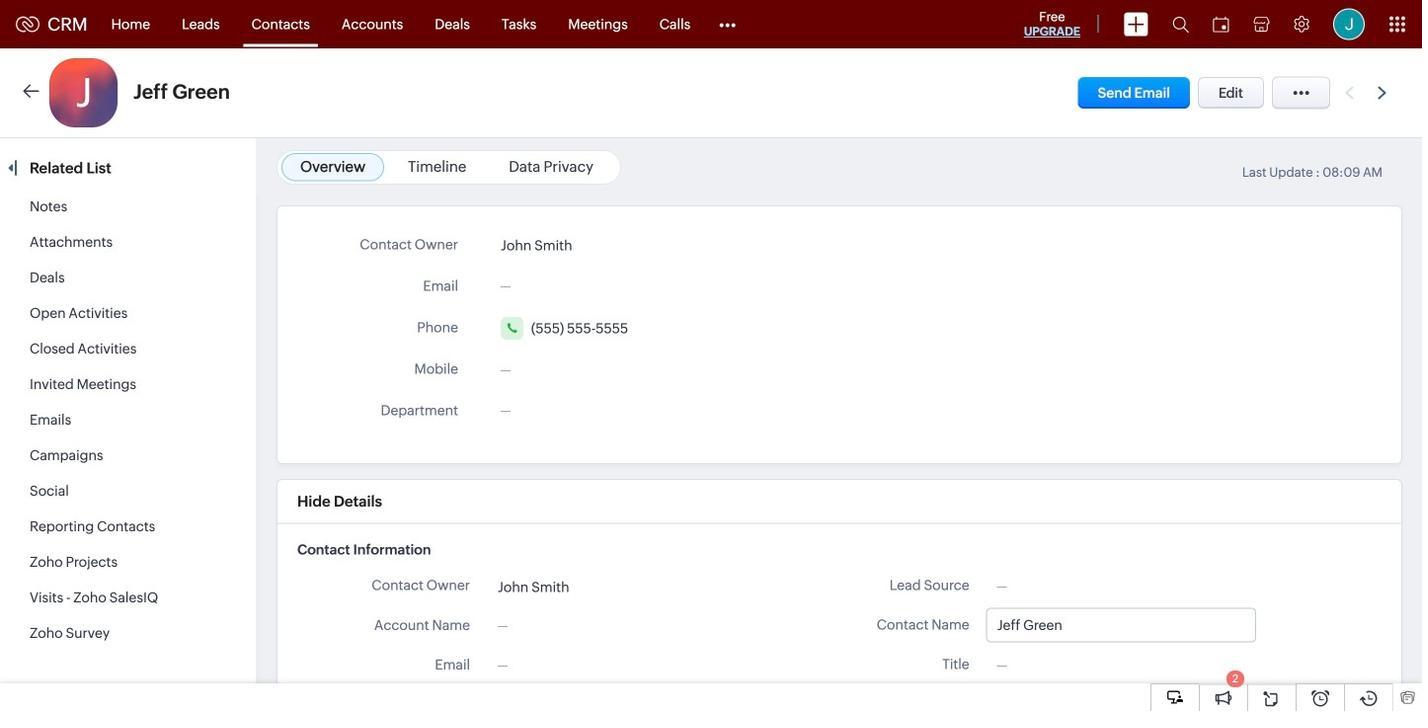 Task type: describe. For each thing, give the bounding box(es) containing it.
previous record image
[[1346, 86, 1354, 99]]

create menu element
[[1112, 0, 1161, 48]]

logo image
[[16, 16, 40, 32]]

create menu image
[[1124, 12, 1149, 36]]

next record image
[[1378, 86, 1391, 99]]

profile image
[[1334, 8, 1365, 40]]



Task type: vqa. For each thing, say whether or not it's contained in the screenshot.
0 deals
no



Task type: locate. For each thing, give the bounding box(es) containing it.
Other Modules field
[[707, 8, 749, 40]]

search element
[[1161, 0, 1201, 48]]

calendar image
[[1213, 16, 1230, 32]]

profile element
[[1322, 0, 1377, 48]]

search image
[[1173, 16, 1189, 33]]



